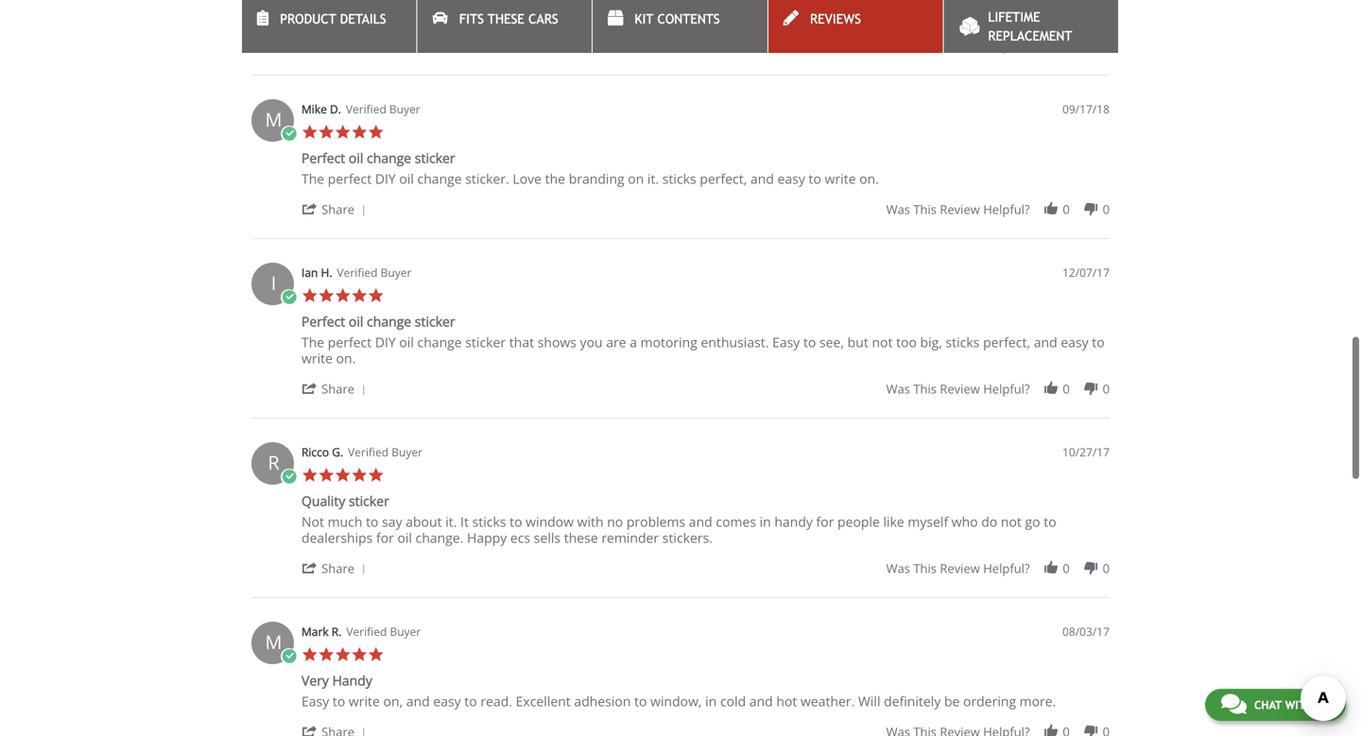 Task type: locate. For each thing, give the bounding box(es) containing it.
details
[[340, 11, 386, 26]]

was this review helpful? down lifetime
[[886, 38, 1030, 55]]

star image down d.
[[318, 124, 335, 141]]

perfect oil change sticker heading down the 'ian h. verified buyer'
[[302, 313, 455, 334]]

0 vertical spatial write
[[825, 170, 856, 188]]

verified buyer heading right h.
[[337, 265, 412, 281]]

review
[[940, 38, 980, 55], [940, 201, 980, 218], [940, 381, 980, 398], [940, 560, 980, 577]]

was this review helpful? down who
[[886, 560, 1030, 577]]

perfect inside perfect oil change sticker the perfect diy oil change sticker. love the branding on it. sticks perfect, and easy to write on.
[[302, 149, 345, 167]]

perfect oil change sticker heading for i
[[302, 313, 455, 334]]

review for i
[[940, 381, 980, 398]]

share image for perfect oil change sticker the perfect diy oil change sticker. love the branding on it. sticks perfect, and easy to write on.
[[302, 201, 318, 218]]

0 horizontal spatial with
[[577, 513, 604, 531]]

verified buyer heading right r. on the bottom
[[346, 624, 421, 640]]

1 vertical spatial perfect,
[[983, 333, 1031, 351]]

group
[[886, 38, 1110, 55], [886, 201, 1110, 218], [886, 381, 1110, 398], [886, 560, 1110, 577], [886, 724, 1110, 737]]

0 vertical spatial with
[[577, 513, 604, 531]]

buyer
[[389, 101, 420, 117], [381, 265, 412, 280], [392, 445, 423, 460], [390, 624, 421, 640]]

2 perfect oil change sticker heading from the top
[[302, 313, 455, 334]]

diy down the 'ian h. verified buyer'
[[375, 333, 396, 351]]

3 was this review helpful? from the top
[[886, 381, 1030, 398]]

vote up review by ricco g. on 27 oct 2017 image
[[1043, 560, 1060, 577]]

m
[[265, 107, 282, 133], [265, 629, 282, 655]]

3 group from the top
[[886, 381, 1110, 398]]

buyer for sticks
[[392, 445, 423, 460]]

verified buyer heading right d.
[[346, 101, 420, 117]]

seperator image
[[358, 385, 369, 396], [358, 565, 369, 576], [358, 728, 369, 737]]

review date 10/27/17 element
[[1063, 445, 1110, 461]]

the for i
[[302, 333, 324, 351]]

dealerships
[[302, 529, 373, 547]]

share down dealerships
[[322, 560, 355, 577]]

circle checkmark image right i
[[281, 289, 297, 306]]

star image
[[302, 124, 318, 141], [335, 124, 351, 141], [351, 124, 368, 141], [302, 288, 318, 304], [335, 288, 351, 304], [351, 288, 368, 304], [368, 288, 384, 304], [318, 467, 335, 484], [351, 467, 368, 484], [318, 647, 335, 663], [335, 647, 351, 663], [351, 647, 368, 663], [368, 647, 384, 663]]

not
[[872, 333, 893, 351], [1001, 513, 1022, 531]]

sticks right it
[[472, 513, 506, 531]]

0 vertical spatial it.
[[648, 170, 659, 188]]

1 group from the top
[[886, 38, 1110, 55]]

3 share button from the top
[[302, 380, 373, 398]]

diy down mike d. verified buyer
[[375, 170, 396, 188]]

sticker inside quality sticker not much to say about it. it sticks to window with no problems and comes in handy for people like myself who do not go to dealerships for oil change. happy ecs sells these reminder stickers.
[[349, 492, 389, 510]]

2 was this review helpful? from the top
[[886, 201, 1030, 218]]

seperator image for r
[[358, 565, 369, 576]]

0 vertical spatial seperator image
[[358, 385, 369, 396]]

1 horizontal spatial easy
[[773, 333, 800, 351]]

write inside 'very handy easy to write on, and easy to read. excellent adhesion to window, in cold and hot weather. will definitely be ordering more.'
[[349, 693, 380, 711]]

2 vertical spatial write
[[349, 693, 380, 711]]

was this review helpful? for m
[[886, 201, 1030, 218]]

1 vertical spatial write
[[302, 350, 333, 367]]

share image down dealerships
[[302, 560, 318, 577]]

0 right vote up review by mike d. on 17 sep 2018 icon
[[1063, 201, 1070, 218]]

with inside 'chat with us' link
[[1285, 699, 1313, 712]]

2 vertical spatial sticks
[[472, 513, 506, 531]]

1 m from the top
[[265, 107, 282, 133]]

1 horizontal spatial perfect,
[[983, 333, 1031, 351]]

2 horizontal spatial easy
[[1061, 333, 1089, 351]]

4 was this review helpful? from the top
[[886, 560, 1030, 577]]

review left vote up review by mike d. on 17 sep 2018 icon
[[940, 201, 980, 218]]

0 horizontal spatial on.
[[336, 350, 356, 367]]

1 vertical spatial share image
[[302, 560, 318, 577]]

vote up review by comerciala2 on  4 aug 2021 image
[[1043, 38, 1060, 54]]

sticks
[[663, 170, 697, 188], [946, 333, 980, 351], [472, 513, 506, 531]]

2 perfect from the top
[[328, 333, 372, 351]]

3 review from the top
[[940, 381, 980, 398]]

1 the from the top
[[302, 170, 324, 188]]

easy left 'see,'
[[773, 333, 800, 351]]

0 vertical spatial on.
[[860, 170, 879, 188]]

1 vertical spatial in
[[705, 693, 717, 711]]

2 share button from the top
[[302, 200, 373, 218]]

vote down review by comerciala2 on  4 aug 2021 image
[[1083, 38, 1099, 54]]

was this review helpful?
[[886, 38, 1030, 55], [886, 201, 1030, 218], [886, 381, 1030, 398], [886, 560, 1030, 577]]

perfect, inside 'perfect oil change sticker the perfect diy oil change sticker that shows you are a motoring enthusiast. easy to see, but not too big, sticks perfect, and easy to write on.'
[[983, 333, 1031, 351]]

branding
[[569, 170, 625, 188]]

replacement
[[988, 28, 1073, 43]]

will
[[858, 693, 881, 711]]

1 horizontal spatial not
[[1001, 513, 1022, 531]]

sticks right on
[[663, 170, 697, 188]]

1 vertical spatial perfect
[[302, 313, 345, 331]]

1 vertical spatial diy
[[375, 333, 396, 351]]

circle checkmark image
[[281, 126, 297, 142], [281, 649, 297, 665]]

review for m
[[940, 201, 980, 218]]

write
[[825, 170, 856, 188], [302, 350, 333, 367], [349, 693, 380, 711]]

0 horizontal spatial easy
[[433, 693, 461, 711]]

1 vertical spatial easy
[[302, 693, 329, 711]]

5 group from the top
[[886, 724, 1110, 737]]

it
[[460, 513, 469, 531]]

0 horizontal spatial perfect,
[[700, 170, 747, 188]]

share down 'product details'
[[322, 38, 355, 55]]

r.
[[332, 624, 342, 640]]

2 seperator image from the top
[[358, 565, 369, 576]]

m left the mike
[[265, 107, 282, 133]]

perfect, right on
[[700, 170, 747, 188]]

diy inside perfect oil change sticker the perfect diy oil change sticker. love the branding on it. sticks perfect, and easy to write on.
[[375, 170, 396, 188]]

share button down dealerships
[[302, 559, 373, 577]]

0 vertical spatial perfect
[[302, 149, 345, 167]]

h.
[[321, 265, 332, 280]]

2 circle checkmark image from the top
[[281, 649, 297, 665]]

4 share button from the top
[[302, 559, 373, 577]]

perfect inside 'perfect oil change sticker the perfect diy oil change sticker that shows you are a motoring enthusiast. easy to see, but not too big, sticks perfect, and easy to write on.'
[[302, 313, 345, 331]]

2 vertical spatial seperator image
[[358, 728, 369, 737]]

1 was this review helpful? from the top
[[886, 38, 1030, 55]]

kit contents
[[635, 11, 720, 26]]

not left go
[[1001, 513, 1022, 531]]

these
[[564, 529, 598, 547]]

0 right vote up review by ricco g. on 27 oct 2017 icon
[[1063, 560, 1070, 577]]

share for i
[[322, 381, 355, 398]]

2 the from the top
[[302, 333, 324, 351]]

m left mark
[[265, 629, 282, 655]]

1 horizontal spatial write
[[349, 693, 380, 711]]

1 vertical spatial m
[[265, 629, 282, 655]]

easy
[[773, 333, 800, 351], [302, 693, 329, 711]]

0 vertical spatial easy
[[773, 333, 800, 351]]

perfect oil change sticker heading
[[302, 149, 455, 171], [302, 313, 455, 334]]

12/07/17
[[1063, 265, 1110, 280]]

share button up h.
[[302, 200, 373, 218]]

seperator image up ricco g. verified buyer
[[358, 385, 369, 396]]

adhesion
[[574, 693, 631, 711]]

1 vertical spatial seperator image
[[358, 565, 369, 576]]

1 diy from the top
[[375, 170, 396, 188]]

in left handy
[[760, 513, 771, 531]]

verified right the g.
[[348, 445, 389, 460]]

star image
[[318, 124, 335, 141], [368, 124, 384, 141], [318, 288, 335, 304], [302, 467, 318, 484], [335, 467, 351, 484], [368, 467, 384, 484], [302, 647, 318, 663]]

sells
[[534, 529, 561, 547]]

fits these cars link
[[418, 0, 592, 53]]

love
[[513, 170, 542, 188]]

excellent
[[516, 693, 571, 711]]

ordering
[[963, 693, 1016, 711]]

0 vertical spatial m
[[265, 107, 282, 133]]

1 perfect from the top
[[302, 149, 345, 167]]

2 share image from the top
[[302, 560, 318, 577]]

share image
[[302, 201, 318, 218], [302, 381, 318, 397], [302, 724, 318, 737]]

write inside perfect oil change sticker the perfect diy oil change sticker. love the branding on it. sticks perfect, and easy to write on.
[[825, 170, 856, 188]]

2 perfect from the top
[[302, 313, 345, 331]]

0 vertical spatial share image
[[302, 201, 318, 218]]

you
[[580, 333, 603, 351]]

was this review helpful? down big,
[[886, 381, 1030, 398]]

motoring
[[641, 333, 698, 351]]

perfect down the 'ian h. verified buyer'
[[328, 333, 372, 351]]

4 group from the top
[[886, 560, 1110, 577]]

in
[[760, 513, 771, 531], [705, 693, 717, 711]]

0 vertical spatial in
[[760, 513, 771, 531]]

the
[[302, 170, 324, 188], [302, 333, 324, 351]]

with left us
[[1285, 699, 1313, 712]]

1 share image from the top
[[302, 38, 318, 54]]

2 this from the top
[[914, 201, 937, 218]]

1 vertical spatial perfect oil change sticker heading
[[302, 313, 455, 334]]

vote down review by ricco g. on 27 oct 2017 image
[[1083, 560, 1099, 577]]

2 diy from the top
[[375, 333, 396, 351]]

verified buyer heading for perfect oil change sticker the perfect diy oil change sticker that shows you are a motoring enthusiast. easy to see, but not too big, sticks perfect, and easy to write on.
[[337, 265, 412, 281]]

helpful? left vote up review by ricco g. on 27 oct 2017 icon
[[983, 560, 1030, 577]]

share image left seperator image
[[302, 201, 318, 218]]

0 vertical spatial circle checkmark image
[[281, 289, 297, 306]]

verified buyer heading
[[346, 101, 420, 117], [337, 265, 412, 281], [348, 445, 423, 461], [346, 624, 421, 640]]

star image down mark
[[302, 647, 318, 663]]

0 right vote down review by comerciala2 on  4 aug 2021 icon on the right top of the page
[[1103, 38, 1110, 55]]

0 vertical spatial the
[[302, 170, 324, 188]]

diy
[[375, 170, 396, 188], [375, 333, 396, 351]]

and
[[751, 170, 774, 188], [1034, 333, 1058, 351], [689, 513, 713, 531], [406, 693, 430, 711], [750, 693, 773, 711]]

oil
[[349, 149, 363, 167], [399, 170, 414, 188], [349, 313, 363, 331], [399, 333, 414, 351], [398, 529, 412, 547]]

buyer right d.
[[389, 101, 420, 117]]

oil inside quality sticker not much to say about it. it sticks to window with no problems and comes in handy for people like myself who do not go to dealerships for oil change. happy ecs sells these reminder stickers.
[[398, 529, 412, 547]]

3 helpful? from the top
[[983, 381, 1030, 398]]

share button down 'product details'
[[302, 37, 373, 55]]

easy
[[778, 170, 805, 188], [1061, 333, 1089, 351], [433, 693, 461, 711]]

2 vertical spatial easy
[[433, 693, 461, 711]]

1 vertical spatial on.
[[336, 350, 356, 367]]

1 horizontal spatial with
[[1285, 699, 1313, 712]]

share image
[[302, 38, 318, 54], [302, 560, 318, 577]]

circle checkmark image for i
[[281, 289, 297, 306]]

buyer right the g.
[[392, 445, 423, 460]]

0 horizontal spatial write
[[302, 350, 333, 367]]

perfect
[[302, 149, 345, 167], [302, 313, 345, 331]]

the inside perfect oil change sticker the perfect diy oil change sticker. love the branding on it. sticks perfect, and easy to write on.
[[302, 170, 324, 188]]

2 horizontal spatial write
[[825, 170, 856, 188]]

was this review helpful? for r
[[886, 560, 1030, 577]]

easy down the very
[[302, 693, 329, 711]]

1 vertical spatial sticks
[[946, 333, 980, 351]]

3 share image from the top
[[302, 724, 318, 737]]

1 vertical spatial circle checkmark image
[[281, 649, 297, 665]]

for left about
[[376, 529, 394, 547]]

perfect down h.
[[302, 313, 345, 331]]

easy inside 'perfect oil change sticker the perfect diy oil change sticker that shows you are a motoring enthusiast. easy to see, but not too big, sticks perfect, and easy to write on.'
[[1061, 333, 1089, 351]]

verified right r. on the bottom
[[346, 624, 387, 640]]

mike
[[302, 101, 327, 117]]

m for very handy easy to write on, and easy to read. excellent adhesion to window, in cold and hot weather. will definitely be ordering more.
[[265, 629, 282, 655]]

1 share image from the top
[[302, 201, 318, 218]]

enthusiast.
[[701, 333, 769, 351]]

1 vertical spatial it.
[[445, 513, 457, 531]]

0 horizontal spatial not
[[872, 333, 893, 351]]

buyer right h.
[[381, 265, 412, 280]]

0 vertical spatial perfect
[[328, 170, 372, 188]]

0 horizontal spatial in
[[705, 693, 717, 711]]

0 vertical spatial perfect oil change sticker heading
[[302, 149, 455, 171]]

ricco g. verified buyer
[[302, 445, 423, 460]]

circle checkmark image for very handy
[[281, 649, 297, 665]]

2 m from the top
[[265, 629, 282, 655]]

circle checkmark image
[[281, 289, 297, 306], [281, 469, 297, 486]]

change
[[367, 149, 411, 167], [417, 170, 462, 188], [367, 313, 411, 331], [417, 333, 462, 351]]

2 review from the top
[[940, 201, 980, 218]]

change down mike d. verified buyer
[[367, 149, 411, 167]]

perfect for i
[[302, 313, 345, 331]]

3 share from the top
[[322, 381, 355, 398]]

kit contents link
[[593, 0, 768, 53]]

review left replacement
[[940, 38, 980, 55]]

1 horizontal spatial on.
[[860, 170, 879, 188]]

3 was from the top
[[886, 381, 910, 398]]

not left too
[[872, 333, 893, 351]]

helpful? for i
[[983, 381, 1030, 398]]

2 vertical spatial share image
[[302, 724, 318, 737]]

verified
[[346, 101, 387, 117], [337, 265, 378, 280], [348, 445, 389, 460], [346, 624, 387, 640]]

this
[[914, 38, 937, 55], [914, 201, 937, 218], [914, 381, 937, 398], [914, 560, 937, 577]]

0 right vote down review by ian h. on  7 dec 2017 icon
[[1103, 381, 1110, 398]]

1 vertical spatial not
[[1001, 513, 1022, 531]]

perfect down the mike
[[302, 149, 345, 167]]

for right handy
[[816, 513, 834, 531]]

g.
[[332, 445, 343, 460]]

perfect inside perfect oil change sticker the perfect diy oil change sticker. love the branding on it. sticks perfect, and easy to write on.
[[328, 170, 372, 188]]

perfect,
[[700, 170, 747, 188], [983, 333, 1031, 351]]

1 circle checkmark image from the top
[[281, 289, 297, 306]]

in left cold at the right of the page
[[705, 693, 717, 711]]

the down 'ian' at the left of the page
[[302, 333, 324, 351]]

shows
[[538, 333, 577, 351]]

2 helpful? from the top
[[983, 201, 1030, 218]]

helpful? left vote up review by mike d. on 17 sep 2018 icon
[[983, 201, 1030, 218]]

4 helpful? from the top
[[983, 560, 1030, 577]]

contents
[[658, 11, 720, 26]]

0 vertical spatial share image
[[302, 38, 318, 54]]

sticks right big,
[[946, 333, 980, 351]]

1 horizontal spatial sticks
[[663, 170, 697, 188]]

easy inside 'very handy easy to write on, and easy to read. excellent adhesion to window, in cold and hot weather. will definitely be ordering more.'
[[433, 693, 461, 711]]

share button up the g.
[[302, 380, 373, 398]]

0 horizontal spatial sticks
[[472, 513, 506, 531]]

perfect oil change sticker heading for m
[[302, 149, 455, 171]]

4 review from the top
[[940, 560, 980, 577]]

2 circle checkmark image from the top
[[281, 469, 297, 486]]

0 vertical spatial diy
[[375, 170, 396, 188]]

1 vertical spatial share image
[[302, 381, 318, 397]]

1 review from the top
[[940, 38, 980, 55]]

vote down review by mike d. on 17 sep 2018 image
[[1083, 201, 1099, 218]]

2 share image from the top
[[302, 381, 318, 397]]

2 share from the top
[[322, 201, 355, 218]]

circle checkmark image for perfect oil change sticker
[[281, 126, 297, 142]]

this for m
[[914, 201, 937, 218]]

share image down the very
[[302, 724, 318, 737]]

2 group from the top
[[886, 201, 1110, 218]]

08/03/17
[[1063, 624, 1110, 640]]

0 horizontal spatial easy
[[302, 693, 329, 711]]

helpful?
[[983, 38, 1030, 55], [983, 201, 1030, 218], [983, 381, 1030, 398], [983, 560, 1030, 577]]

these
[[488, 11, 525, 26]]

share button
[[302, 37, 373, 55], [302, 200, 373, 218], [302, 380, 373, 398], [302, 559, 373, 577]]

1 was from the top
[[886, 38, 910, 55]]

the down the mike
[[302, 170, 324, 188]]

1 vertical spatial with
[[1285, 699, 1313, 712]]

verified right d.
[[346, 101, 387, 117]]

perfect
[[328, 170, 372, 188], [328, 333, 372, 351]]

vote up review by mike d. on 17 sep 2018 image
[[1043, 201, 1060, 218]]

0 horizontal spatial it.
[[445, 513, 457, 531]]

3 this from the top
[[914, 381, 937, 398]]

star image down mike d. verified buyer
[[368, 124, 384, 141]]

1 horizontal spatial in
[[760, 513, 771, 531]]

perfect for i
[[328, 333, 372, 351]]

stickers.
[[663, 529, 713, 547]]

1 vertical spatial perfect
[[328, 333, 372, 351]]

buyer right r. on the bottom
[[390, 624, 421, 640]]

review down who
[[940, 560, 980, 577]]

window
[[526, 513, 574, 531]]

0 vertical spatial not
[[872, 333, 893, 351]]

helpful? left 'vote up review by ian h. on  7 dec 2017' icon
[[983, 381, 1030, 398]]

was
[[886, 38, 910, 55], [886, 201, 910, 218], [886, 381, 910, 398], [886, 560, 910, 577]]

1 vertical spatial easy
[[1061, 333, 1089, 351]]

product
[[280, 11, 336, 26]]

share image for 1st 'share' dropdown button from the top
[[302, 38, 318, 54]]

big,
[[920, 333, 942, 351]]

lifetime replacement
[[988, 9, 1073, 43]]

share image down product
[[302, 38, 318, 54]]

share
[[322, 38, 355, 55], [322, 201, 355, 218], [322, 381, 355, 398], [322, 560, 355, 577]]

us
[[1317, 699, 1330, 712]]

helpful? down lifetime
[[983, 38, 1030, 55]]

4 share from the top
[[322, 560, 355, 577]]

review down big,
[[940, 381, 980, 398]]

product details link
[[242, 0, 417, 53]]

it. left it
[[445, 513, 457, 531]]

1 vertical spatial circle checkmark image
[[281, 469, 297, 486]]

was this review helpful? left vote up review by mike d. on 17 sep 2018 icon
[[886, 201, 1030, 218]]

1 horizontal spatial it.
[[648, 170, 659, 188]]

are
[[606, 333, 626, 351]]

problems
[[627, 513, 686, 531]]

0 vertical spatial perfect,
[[700, 170, 747, 188]]

was for i
[[886, 381, 910, 398]]

1 perfect oil change sticker heading from the top
[[302, 149, 455, 171]]

4 this from the top
[[914, 560, 937, 577]]

0 vertical spatial easy
[[778, 170, 805, 188]]

share up the g.
[[322, 381, 355, 398]]

seperator image down dealerships
[[358, 565, 369, 576]]

4 was from the top
[[886, 560, 910, 577]]

verified buyer heading for very handy easy to write on, and easy to read. excellent adhesion to window, in cold and hot weather. will definitely be ordering more.
[[346, 624, 421, 640]]

share left seperator image
[[322, 201, 355, 218]]

helpful? for r
[[983, 560, 1030, 577]]

1 perfect from the top
[[328, 170, 372, 188]]

much
[[328, 513, 363, 531]]

m for perfect oil change sticker the perfect diy oil change sticker. love the branding on it. sticks perfect, and easy to write on.
[[265, 107, 282, 133]]

0 vertical spatial sticks
[[663, 170, 697, 188]]

seperator image down "handy"
[[358, 728, 369, 737]]

3 seperator image from the top
[[358, 728, 369, 737]]

review date 08/03/17 element
[[1063, 624, 1110, 640]]

1 seperator image from the top
[[358, 385, 369, 396]]

0
[[1063, 38, 1070, 55], [1103, 38, 1110, 55], [1063, 201, 1070, 218], [1103, 201, 1110, 218], [1063, 381, 1070, 398], [1103, 381, 1110, 398], [1063, 560, 1070, 577], [1103, 560, 1110, 577]]

perfect oil change sticker heading up seperator image
[[302, 149, 455, 171]]

perfect, right big,
[[983, 333, 1031, 351]]

and inside 'perfect oil change sticker the perfect diy oil change sticker that shows you are a motoring enthusiast. easy to see, but not too big, sticks perfect, and easy to write on.'
[[1034, 333, 1058, 351]]

with left no
[[577, 513, 604, 531]]

1 circle checkmark image from the top
[[281, 126, 297, 142]]

0 vertical spatial circle checkmark image
[[281, 126, 297, 142]]

buyer for read.
[[390, 624, 421, 640]]

perfect inside 'perfect oil change sticker the perfect diy oil change sticker that shows you are a motoring enthusiast. easy to see, but not too big, sticks perfect, and easy to write on.'
[[328, 333, 372, 351]]

perfect up seperator image
[[328, 170, 372, 188]]

verified buyer heading right the g.
[[348, 445, 423, 461]]

1 horizontal spatial easy
[[778, 170, 805, 188]]

sticks inside quality sticker not much to say about it. it sticks to window with no problems and comes in handy for people like myself who do not go to dealerships for oil change. happy ecs sells these reminder stickers.
[[472, 513, 506, 531]]

verified right h.
[[337, 265, 378, 280]]

change left that
[[417, 333, 462, 351]]

it. right on
[[648, 170, 659, 188]]

2 was from the top
[[886, 201, 910, 218]]

share for r
[[322, 560, 355, 577]]

circle checkmark image right the r
[[281, 469, 297, 486]]

share image up ricco
[[302, 381, 318, 397]]

2 horizontal spatial sticks
[[946, 333, 980, 351]]

diy inside 'perfect oil change sticker the perfect diy oil change sticker that shows you are a motoring enthusiast. easy to see, but not too big, sticks perfect, and easy to write on.'
[[375, 333, 396, 351]]

share for m
[[322, 201, 355, 218]]

quality sticker heading
[[302, 492, 389, 514]]

change left sticker. in the left top of the page
[[417, 170, 462, 188]]

and inside perfect oil change sticker the perfect diy oil change sticker. love the branding on it. sticks perfect, and easy to write on.
[[751, 170, 774, 188]]

the inside 'perfect oil change sticker the perfect diy oil change sticker that shows you are a motoring enthusiast. easy to see, but not too big, sticks perfect, and easy to write on.'
[[302, 333, 324, 351]]

share button for r
[[302, 559, 373, 577]]

1 vertical spatial the
[[302, 333, 324, 351]]



Task type: vqa. For each thing, say whether or not it's contained in the screenshot.
331- at the top left of page
no



Task type: describe. For each thing, give the bounding box(es) containing it.
definitely
[[884, 693, 941, 711]]

on,
[[383, 693, 403, 711]]

vote up review by mark r. on  3 aug 2017 image
[[1043, 724, 1060, 737]]

easy inside 'very handy easy to write on, and easy to read. excellent adhesion to window, in cold and hot weather. will definitely be ordering more.'
[[302, 693, 329, 711]]

vote up review by ian h. on  7 dec 2017 image
[[1043, 381, 1060, 397]]

chat with us
[[1254, 699, 1330, 712]]

who
[[952, 513, 978, 531]]

reviews
[[810, 11, 861, 26]]

with inside quality sticker not much to say about it. it sticks to window with no problems and comes in handy for people like myself who do not go to dealerships for oil change. happy ecs sells these reminder stickers.
[[577, 513, 604, 531]]

perfect for m
[[328, 170, 372, 188]]

chat
[[1254, 699, 1282, 712]]

10/27/17
[[1063, 445, 1110, 460]]

sticks inside 'perfect oil change sticker the perfect diy oil change sticker that shows you are a motoring enthusiast. easy to see, but not too big, sticks perfect, and easy to write on.'
[[946, 333, 980, 351]]

too
[[896, 333, 917, 351]]

do
[[982, 513, 998, 531]]

fits
[[459, 11, 484, 26]]

very handy heading
[[302, 672, 372, 694]]

quality sticker not much to say about it. it sticks to window with no problems and comes in handy for people like myself who do not go to dealerships for oil change. happy ecs sells these reminder stickers.
[[302, 492, 1057, 547]]

the
[[545, 170, 565, 188]]

ian h. verified buyer
[[302, 265, 412, 280]]

not
[[302, 513, 324, 531]]

share image for 'share' dropdown button corresponding to r
[[302, 560, 318, 577]]

group for very handy easy to write on, and easy to read. excellent adhesion to window, in cold and hot weather. will definitely be ordering more.
[[886, 724, 1110, 737]]

on. inside 'perfect oil change sticker the perfect diy oil change sticker that shows you are a motoring enthusiast. easy to see, but not too big, sticks perfect, and easy to write on.'
[[336, 350, 356, 367]]

perfect for m
[[302, 149, 345, 167]]

lifetime replacement link
[[944, 0, 1118, 53]]

mike d. verified buyer
[[302, 101, 420, 117]]

verified for quality sticker not much to say about it. it sticks to window with no problems and comes in handy for people like myself who do not go to dealerships for oil change. happy ecs sells these reminder stickers.
[[348, 445, 389, 460]]

verified for very handy easy to write on, and easy to read. excellent adhesion to window, in cold and hot weather. will definitely be ordering more.
[[346, 624, 387, 640]]

group for quality sticker not much to say about it. it sticks to window with no problems and comes in handy for people like myself who do not go to dealerships for oil change. happy ecs sells these reminder stickers.
[[886, 560, 1110, 577]]

fits these cars
[[459, 11, 558, 26]]

ricco
[[302, 445, 329, 460]]

mark
[[302, 624, 329, 640]]

verified buyer heading for quality sticker not much to say about it. it sticks to window with no problems and comes in handy for people like myself who do not go to dealerships for oil change. happy ecs sells these reminder stickers.
[[348, 445, 423, 461]]

i
[[271, 270, 276, 296]]

perfect oil change sticker the perfect diy oil change sticker that shows you are a motoring enthusiast. easy to see, but not too big, sticks perfect, and easy to write on.
[[302, 313, 1105, 367]]

cold
[[720, 693, 746, 711]]

share image for very handy easy to write on, and easy to read. excellent adhesion to window, in cold and hot weather. will definitely be ordering more.
[[302, 724, 318, 737]]

diy for i
[[375, 333, 396, 351]]

was this review helpful? for i
[[886, 381, 1030, 398]]

comments image
[[1221, 693, 1247, 716]]

more.
[[1020, 693, 1056, 711]]

1 this from the top
[[914, 38, 937, 55]]

share button for m
[[302, 200, 373, 218]]

comes
[[716, 513, 756, 531]]

review date 12/07/17 element
[[1063, 265, 1110, 281]]

star image down h.
[[318, 288, 335, 304]]

1 share button from the top
[[302, 37, 373, 55]]

verified for perfect oil change sticker the perfect diy oil change sticker that shows you are a motoring enthusiast. easy to see, but not too big, sticks perfect, and easy to write on.
[[337, 265, 378, 280]]

read.
[[481, 693, 512, 711]]

1 horizontal spatial for
[[816, 513, 834, 531]]

easy inside perfect oil change sticker the perfect diy oil change sticker. love the branding on it. sticks perfect, and easy to write on.
[[778, 170, 805, 188]]

review date 09/17/18 element
[[1063, 101, 1110, 117]]

kit
[[635, 11, 654, 26]]

in inside quality sticker not much to say about it. it sticks to window with no problems and comes in handy for people like myself who do not go to dealerships for oil change. happy ecs sells these reminder stickers.
[[760, 513, 771, 531]]

sticker.
[[465, 170, 509, 188]]

1 helpful? from the top
[[983, 38, 1030, 55]]

no
[[607, 513, 623, 531]]

say
[[382, 513, 402, 531]]

reviews link
[[768, 0, 943, 53]]

was for m
[[886, 201, 910, 218]]

on. inside perfect oil change sticker the perfect diy oil change sticker. love the branding on it. sticks perfect, and easy to write on.
[[860, 170, 879, 188]]

mark r. verified buyer
[[302, 624, 421, 640]]

0 right 'vote up review by ian h. on  7 dec 2017' icon
[[1063, 381, 1070, 398]]

very handy easy to write on, and easy to read. excellent adhesion to window, in cold and hot weather. will definitely be ordering more.
[[302, 672, 1056, 711]]

09/17/18
[[1063, 101, 1110, 117]]

vote down review by ian h. on  7 dec 2017 image
[[1083, 381, 1099, 397]]

1 share from the top
[[322, 38, 355, 55]]

seperator image
[[358, 205, 369, 217]]

hot
[[777, 693, 797, 711]]

myself
[[908, 513, 948, 531]]

buyer for sticker.
[[389, 101, 420, 117]]

ecs
[[510, 529, 531, 547]]

buyer for sticker
[[381, 265, 412, 280]]

perfect oil change sticker the perfect diy oil change sticker. love the branding on it. sticks perfect, and easy to write on.
[[302, 149, 879, 188]]

star image down the g.
[[335, 467, 351, 484]]

review for r
[[940, 560, 980, 577]]

was for r
[[886, 560, 910, 577]]

this for r
[[914, 560, 937, 577]]

group for perfect oil change sticker the perfect diy oil change sticker that shows you are a motoring enthusiast. easy to see, but not too big, sticks perfect, and easy to write on.
[[886, 381, 1110, 398]]

quality
[[302, 492, 345, 510]]

0 horizontal spatial for
[[376, 529, 394, 547]]

change down the 'ian h. verified buyer'
[[367, 313, 411, 331]]

verified for perfect oil change sticker the perfect diy oil change sticker. love the branding on it. sticks perfect, and easy to write on.
[[346, 101, 387, 117]]

star image down ricco
[[302, 467, 318, 484]]

circle checkmark image for r
[[281, 469, 297, 486]]

group for perfect oil change sticker the perfect diy oil change sticker. love the branding on it. sticks perfect, and easy to write on.
[[886, 201, 1110, 218]]

handy
[[332, 672, 372, 690]]

0 right vote down review by mike d. on 17 sep 2018 "image"
[[1103, 201, 1110, 218]]

easy inside 'perfect oil change sticker the perfect diy oil change sticker that shows you are a motoring enthusiast. easy to see, but not too big, sticks perfect, and easy to write on.'
[[773, 333, 800, 351]]

and inside quality sticker not much to say about it. it sticks to window with no problems and comes in handy for people like myself who do not go to dealerships for oil change. happy ecs sells these reminder stickers.
[[689, 513, 713, 531]]

chat with us link
[[1205, 689, 1346, 721]]

handy
[[775, 513, 813, 531]]

perfect, inside perfect oil change sticker the perfect diy oil change sticker. love the branding on it. sticks perfect, and easy to write on.
[[700, 170, 747, 188]]

d.
[[330, 101, 341, 117]]

people
[[838, 513, 880, 531]]

r
[[268, 450, 280, 476]]

write inside 'perfect oil change sticker the perfect diy oil change sticker that shows you are a motoring enthusiast. easy to see, but not too big, sticks perfect, and easy to write on.'
[[302, 350, 333, 367]]

star image down ricco g. verified buyer
[[368, 467, 384, 484]]

about
[[406, 513, 442, 531]]

image of review by comerciala2 on  4 aug 2021 number 1 image
[[302, 0, 425, 13]]

cars
[[529, 11, 558, 26]]

seperator image for m
[[358, 728, 369, 737]]

like
[[884, 513, 905, 531]]

happy
[[467, 529, 507, 547]]

very
[[302, 672, 329, 690]]

window,
[[651, 693, 702, 711]]

not inside 'perfect oil change sticker the perfect diy oil change sticker that shows you are a motoring enthusiast. easy to see, but not too big, sticks perfect, and easy to write on.'
[[872, 333, 893, 351]]

it. inside perfect oil change sticker the perfect diy oil change sticker. love the branding on it. sticks perfect, and easy to write on.
[[648, 170, 659, 188]]

go
[[1025, 513, 1041, 531]]

be
[[944, 693, 960, 711]]

ian
[[302, 265, 318, 280]]

reminder
[[602, 529, 659, 547]]

0 right 'vote down review by ricco g. on 27 oct 2017' icon
[[1103, 560, 1110, 577]]

product details
[[280, 11, 386, 26]]

not inside quality sticker not much to say about it. it sticks to window with no problems and comes in handy for people like myself who do not go to dealerships for oil change. happy ecs sells these reminder stickers.
[[1001, 513, 1022, 531]]

this for i
[[914, 381, 937, 398]]

sticks inside perfect oil change sticker the perfect diy oil change sticker. love the branding on it. sticks perfect, and easy to write on.
[[663, 170, 697, 188]]

change.
[[416, 529, 464, 547]]

helpful? for m
[[983, 201, 1030, 218]]

it. inside quality sticker not much to say about it. it sticks to window with no problems and comes in handy for people like myself who do not go to dealerships for oil change. happy ecs sells these reminder stickers.
[[445, 513, 457, 531]]

verified buyer heading for perfect oil change sticker the perfect diy oil change sticker. love the branding on it. sticks perfect, and easy to write on.
[[346, 101, 420, 117]]

the for m
[[302, 170, 324, 188]]

on
[[628, 170, 644, 188]]

vote down review by mark r. on  3 aug 2017 image
[[1083, 724, 1099, 737]]

that
[[509, 333, 534, 351]]

share image for perfect oil change sticker the perfect diy oil change sticker that shows you are a motoring enthusiast. easy to see, but not too big, sticks perfect, and easy to write on.
[[302, 381, 318, 397]]

sticker inside perfect oil change sticker the perfect diy oil change sticker. love the branding on it. sticks perfect, and easy to write on.
[[415, 149, 455, 167]]

see,
[[820, 333, 844, 351]]

0 right vote up review by comerciala2 on  4 aug 2021 icon
[[1063, 38, 1070, 55]]

diy for m
[[375, 170, 396, 188]]

seperator image for i
[[358, 385, 369, 396]]

lifetime
[[988, 9, 1041, 25]]

in inside 'very handy easy to write on, and easy to read. excellent adhesion to window, in cold and hot weather. will definitely be ordering more.'
[[705, 693, 717, 711]]

share button for i
[[302, 380, 373, 398]]

but
[[848, 333, 869, 351]]

to inside perfect oil change sticker the perfect diy oil change sticker. love the branding on it. sticks perfect, and easy to write on.
[[809, 170, 822, 188]]

weather.
[[801, 693, 855, 711]]

a
[[630, 333, 637, 351]]



